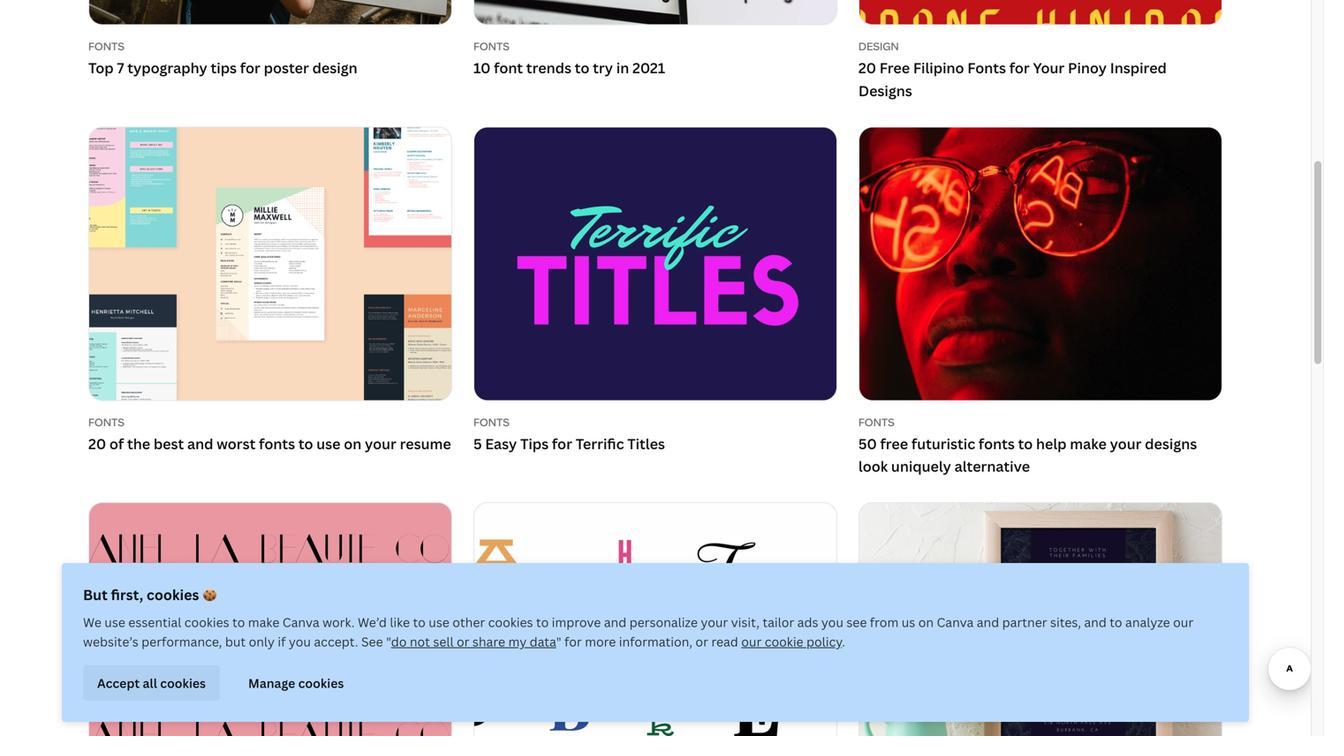 Task type: describe. For each thing, give the bounding box(es) containing it.
our inside "we use essential cookies to make canva work. we'd like to use other cookies to improve and personalize your visit, tailor ads you see from us on canva and partner sites, and to analyze our website's performance, but only if you accept. see ""
[[1173, 614, 1194, 631]]

improve
[[552, 614, 601, 631]]

and left partner
[[977, 614, 999, 631]]

cookies up essential
[[147, 586, 199, 605]]

to up data
[[536, 614, 549, 631]]

tips
[[211, 59, 237, 78]]

of
[[109, 435, 124, 454]]

designs
[[859, 81, 912, 100]]

50
[[859, 435, 877, 454]]

2 horizontal spatial use
[[429, 614, 450, 631]]

information,
[[619, 634, 693, 651]]

.
[[842, 634, 845, 651]]

use inside fonts 20 of the best and worst fonts to use on your resume
[[316, 435, 341, 454]]

we
[[83, 614, 101, 631]]

terrific
[[576, 435, 624, 454]]

see
[[847, 614, 867, 631]]

us
[[902, 614, 916, 631]]

essential
[[128, 614, 181, 631]]

on inside "we use essential cookies to make canva work. we'd like to use other cookies to improve and personalize your visit, tailor ads you see from us on canva and partner sites, and to analyze our website's performance, but only if you accept. see ""
[[919, 614, 934, 631]]

data
[[530, 634, 556, 651]]

futuristic fonts image
[[860, 128, 1222, 401]]

tailor
[[763, 614, 794, 631]]

accept all cookies
[[97, 675, 206, 692]]

look
[[859, 457, 888, 476]]

easy
[[485, 435, 517, 454]]

fonts 10 font trends to try in 2021
[[473, 39, 665, 78]]

pinoy
[[1068, 59, 1107, 78]]

20 for 20 of the best and worst fonts to use on your resume
[[88, 435, 106, 454]]

fonts top 7 typography tips for poster design
[[88, 39, 357, 78]]

free
[[880, 59, 910, 78]]

2021
[[633, 59, 665, 78]]

design link
[[859, 39, 1223, 54]]

10 font trends to try in 2021 link
[[473, 57, 837, 79]]

20 best and worst fonts to use on your resume image
[[89, 128, 451, 401]]

your
[[1033, 59, 1065, 78]]

to left analyze on the bottom right of the page
[[1110, 614, 1123, 631]]

🍪
[[203, 586, 217, 605]]

to right like
[[413, 614, 426, 631]]

fonts inside "fonts 50 free futuristic fonts to help make your designs look uniquely alternative"
[[979, 435, 1015, 454]]

font
[[494, 59, 523, 78]]

fonts link for worst
[[88, 415, 452, 430]]

5 easy tips for terrific titles link
[[473, 433, 837, 455]]

make inside "we use essential cookies to make canva work. we'd like to use other cookies to improve and personalize your visit, tailor ads you see from us on canva and partner sites, and to analyze our website's performance, but only if you accept. see ""
[[248, 614, 280, 631]]

do
[[391, 634, 407, 651]]

7
[[117, 59, 124, 78]]

fonts link for help
[[859, 415, 1223, 430]]

5
[[473, 435, 482, 454]]

all
[[143, 675, 157, 692]]

20 free filipino fonts for your pinoy inspired designs link
[[859, 57, 1223, 102]]

0 horizontal spatial our
[[741, 634, 762, 651]]

share
[[473, 634, 505, 651]]

1 horizontal spatial you
[[821, 614, 844, 631]]

manage
[[248, 675, 295, 692]]

uniquely
[[891, 457, 951, 476]]

to inside "fonts 50 free futuristic fonts to help make your designs look uniquely alternative"
[[1018, 435, 1033, 454]]

top 7 typography tips for poster design link
[[88, 57, 452, 79]]

titles
[[627, 435, 665, 454]]

fonts for 20 of the best and worst fonts to use on your resume
[[88, 415, 124, 430]]

markus spiske f81ym3de5n4 unsplash image
[[474, 0, 837, 24]]

in
[[616, 59, 629, 78]]

10
[[473, 59, 491, 78]]

2 canva from the left
[[937, 614, 974, 631]]

make inside "fonts 50 free futuristic fonts to help make your designs look uniquely alternative"
[[1070, 435, 1107, 454]]

futuristic
[[912, 435, 975, 454]]

see
[[361, 634, 383, 651]]

cookies inside accept all cookies button
[[160, 675, 206, 692]]

and inside fonts 20 of the best and worst fonts to use on your resume
[[187, 435, 213, 454]]

poster
[[264, 59, 309, 78]]

partner
[[1002, 614, 1047, 631]]

for inside design 20 free filipino fonts for your pinoy inspired designs
[[1010, 59, 1030, 78]]

2 " from the left
[[556, 634, 561, 651]]

other
[[453, 614, 485, 631]]

0 horizontal spatial use
[[105, 614, 125, 631]]

do not sell or share my data " for more information, or read our cookie policy .
[[391, 634, 845, 651]]

website's
[[83, 634, 138, 651]]

personalize
[[630, 614, 698, 631]]

trends
[[526, 59, 572, 78]]

like
[[390, 614, 410, 631]]

cookies inside manage cookies button
[[298, 675, 344, 692]]

50 free futuristic fonts to help make your designs look uniquely alternative link
[[859, 433, 1223, 478]]

fonts for top 7 typography tips for poster design
[[88, 39, 124, 54]]

from
[[870, 614, 899, 631]]

1 canva from the left
[[283, 614, 320, 631]]

not
[[410, 634, 430, 651]]

to inside fonts 20 of the best and worst fonts to use on your resume
[[298, 435, 313, 454]]

accept
[[97, 675, 140, 692]]

try
[[593, 59, 613, 78]]

accept all cookies button
[[83, 666, 220, 701]]

free
[[880, 435, 908, 454]]

inspired
[[1110, 59, 1167, 78]]



Task type: vqa. For each thing, say whether or not it's contained in the screenshot.
Input field to search for apps Search Box
no



Task type: locate. For each thing, give the bounding box(es) containing it.
performance,
[[142, 634, 222, 651]]

fonts link
[[88, 39, 452, 54], [473, 39, 837, 54], [88, 415, 452, 430], [473, 415, 837, 430], [859, 415, 1223, 430]]

" right see
[[386, 634, 391, 651]]

but
[[225, 634, 246, 651]]

worst
[[217, 435, 256, 454]]

sell
[[433, 634, 454, 651]]

our
[[1173, 614, 1194, 631], [741, 634, 762, 651]]

cookies
[[147, 586, 199, 605], [184, 614, 229, 631], [488, 614, 533, 631], [160, 675, 206, 692], [298, 675, 344, 692]]

0 vertical spatial on
[[344, 435, 362, 454]]

fonts link for in
[[473, 39, 837, 54]]

and right 'best'
[[187, 435, 213, 454]]

1 horizontal spatial use
[[316, 435, 341, 454]]

20 of the best and worst fonts to use on your resume link
[[88, 433, 452, 455]]

1 or from the left
[[457, 634, 470, 651]]

fonts link up 20 of the best and worst fonts to use on your resume link
[[88, 415, 452, 430]]

fonts for 10 font trends to try in 2021
[[473, 39, 510, 54]]

make
[[1070, 435, 1107, 454], [248, 614, 280, 631]]

1 horizontal spatial fonts
[[979, 435, 1015, 454]]

on
[[344, 435, 362, 454], [919, 614, 934, 631]]

tips
[[520, 435, 549, 454]]

0 horizontal spatial your
[[365, 435, 397, 454]]

0 vertical spatial you
[[821, 614, 844, 631]]

1 horizontal spatial our
[[1173, 614, 1194, 631]]

fonts link up help
[[859, 415, 1223, 430]]

0 horizontal spatial 20
[[88, 435, 106, 454]]

for inside fonts 5 easy tips for terrific titles
[[552, 435, 572, 454]]

manage cookies
[[248, 675, 344, 692]]

fonts 20 of the best and worst fonts to use on your resume
[[88, 415, 451, 454]]

fonts inside "fonts 50 free futuristic fonts to help make your designs look uniquely alternative"
[[859, 415, 895, 430]]

your up read
[[701, 614, 728, 631]]

fonts inside fonts 10 font trends to try in 2021
[[473, 39, 510, 54]]

0 horizontal spatial you
[[289, 634, 311, 651]]

alternative
[[955, 457, 1030, 476]]

to inside fonts 10 font trends to try in 2021
[[575, 59, 590, 78]]

visit,
[[731, 614, 760, 631]]

cookies down accept.
[[298, 675, 344, 692]]

cookies right all
[[160, 675, 206, 692]]

1 vertical spatial make
[[248, 614, 280, 631]]

use
[[316, 435, 341, 454], [105, 614, 125, 631], [429, 614, 450, 631]]

cookie
[[765, 634, 804, 651]]

more
[[585, 634, 616, 651]]

sites,
[[1050, 614, 1081, 631]]

designs
[[1145, 435, 1197, 454]]

you right if
[[289, 634, 311, 651]]

1 horizontal spatial make
[[1070, 435, 1107, 454]]

canva up if
[[283, 614, 320, 631]]

first,
[[111, 586, 143, 605]]

1 horizontal spatial canva
[[937, 614, 974, 631]]

our cookie policy link
[[741, 634, 842, 651]]

do not sell or share my data link
[[391, 634, 556, 651]]

0 horizontal spatial fonts
[[259, 435, 295, 454]]

for right the tips
[[552, 435, 572, 454]]

to up "but"
[[232, 614, 245, 631]]

design
[[859, 39, 899, 54]]

ads
[[797, 614, 818, 631]]

for right tips
[[240, 59, 261, 78]]

canva
[[283, 614, 320, 631], [937, 614, 974, 631]]

or
[[457, 634, 470, 651], [696, 634, 708, 651]]

your left the resume
[[365, 435, 397, 454]]

1 horizontal spatial "
[[556, 634, 561, 651]]

0 horizontal spatial canva
[[283, 614, 320, 631]]

0 vertical spatial 20
[[859, 59, 876, 78]]

20 down "design"
[[859, 59, 876, 78]]

design
[[312, 59, 357, 78]]

terrific_titles image
[[474, 128, 837, 401]]

if
[[278, 634, 286, 651]]

on left the resume
[[344, 435, 362, 454]]

you up policy
[[821, 614, 844, 631]]

fonts link for titles
[[473, 415, 837, 430]]

1 " from the left
[[386, 634, 391, 651]]

manage cookies button
[[234, 666, 358, 701]]

make right help
[[1070, 435, 1107, 454]]

fonts
[[88, 39, 124, 54], [473, 39, 510, 54], [968, 59, 1006, 78], [88, 415, 124, 430], [473, 415, 510, 430], [859, 415, 895, 430]]

analyze
[[1126, 614, 1170, 631]]

your
[[365, 435, 397, 454], [1110, 435, 1142, 454], [701, 614, 728, 631]]

on right us
[[919, 614, 934, 631]]

design 20 free filipino fonts for your pinoy inspired designs
[[859, 39, 1167, 100]]

work.
[[323, 614, 355, 631]]

to left help
[[1018, 435, 1033, 454]]

0 horizontal spatial "
[[386, 634, 391, 651]]

make up only at the left bottom of page
[[248, 614, 280, 631]]

fonts up 10 at the top
[[473, 39, 510, 54]]

fonts link for poster
[[88, 39, 452, 54]]

20 for 20 free filipino fonts for your pinoy inspired designs
[[859, 59, 876, 78]]

typography
[[127, 59, 207, 78]]

best
[[154, 435, 184, 454]]

0 vertical spatial our
[[1173, 614, 1194, 631]]

for left your
[[1010, 59, 1030, 78]]

2 horizontal spatial your
[[1110, 435, 1142, 454]]

or right sell
[[457, 634, 470, 651]]

0 horizontal spatial make
[[248, 614, 280, 631]]

and right sites, in the bottom right of the page
[[1084, 614, 1107, 631]]

fonts inside fonts 5 easy tips for terrific titles
[[473, 415, 510, 430]]

fonts inside fonts top 7 typography tips for poster design
[[88, 39, 124, 54]]

1 horizontal spatial on
[[919, 614, 934, 631]]

fonts up top
[[88, 39, 124, 54]]

our right analyze on the bottom right of the page
[[1173, 614, 1194, 631]]

fonts inside fonts 20 of the best and worst fonts to use on your resume
[[259, 435, 295, 454]]

you
[[821, 614, 844, 631], [289, 634, 311, 651]]

20 left of
[[88, 435, 106, 454]]

the
[[127, 435, 150, 454]]

for down improve
[[565, 634, 582, 651]]

fonts right filipino
[[968, 59, 1006, 78]]

" inside "we use essential cookies to make canva work. we'd like to use other cookies to improve and personalize your visit, tailor ads you see from us on canva and partner sites, and to analyze our website's performance, but only if you accept. see ""
[[386, 634, 391, 651]]

your inside "fonts 50 free futuristic fonts to help make your designs look uniquely alternative"
[[1110, 435, 1142, 454]]

to left try
[[575, 59, 590, 78]]

1 horizontal spatial your
[[701, 614, 728, 631]]

fonts for 5 easy tips for terrific titles
[[473, 415, 510, 430]]

accept.
[[314, 634, 358, 651]]

fonts link up top 7 typography tips for poster design link
[[88, 39, 452, 54]]

resume
[[400, 435, 451, 454]]

fonts up of
[[88, 415, 124, 430]]

1 horizontal spatial 20
[[859, 59, 876, 78]]

fonts
[[259, 435, 295, 454], [979, 435, 1015, 454]]

top
[[88, 59, 114, 78]]

fonts up 50
[[859, 415, 895, 430]]

and
[[187, 435, 213, 454], [604, 614, 627, 631], [977, 614, 999, 631], [1084, 614, 1107, 631]]

fonts up alternative
[[979, 435, 1015, 454]]

we'd
[[358, 614, 387, 631]]

help
[[1036, 435, 1067, 454]]

but
[[83, 586, 108, 605]]

but first, cookies 🍪
[[83, 586, 217, 605]]

0 horizontal spatial or
[[457, 634, 470, 651]]

fonts link up '5 easy tips for terrific titles' link
[[473, 415, 837, 430]]

and up do not sell or share my data " for more information, or read our cookie policy .
[[604, 614, 627, 631]]

cookies up my
[[488, 614, 533, 631]]

your left designs
[[1110, 435, 1142, 454]]

fonts inside design 20 free filipino fonts for your pinoy inspired designs
[[968, 59, 1006, 78]]

1 vertical spatial on
[[919, 614, 934, 631]]

2 fonts from the left
[[979, 435, 1015, 454]]

fonts link up 10 font trends to try in 2021 link
[[473, 39, 837, 54]]

to right worst at the bottom left of the page
[[298, 435, 313, 454]]

your inside "we use essential cookies to make canva work. we'd like to use other cookies to improve and personalize your visit, tailor ads you see from us on canva and partner sites, and to analyze our website's performance, but only if you accept. see ""
[[701, 614, 728, 631]]

our down visit,
[[741, 634, 762, 651]]

0 horizontal spatial on
[[344, 435, 362, 454]]

your inside fonts 20 of the best and worst fonts to use on your resume
[[365, 435, 397, 454]]

on inside fonts 20 of the best and worst fonts to use on your resume
[[344, 435, 362, 454]]

read
[[711, 634, 738, 651]]

to
[[575, 59, 590, 78], [298, 435, 313, 454], [1018, 435, 1033, 454], [232, 614, 245, 631], [413, 614, 426, 631], [536, 614, 549, 631], [1110, 614, 1123, 631]]

fonts up easy
[[473, 415, 510, 430]]

0 vertical spatial make
[[1070, 435, 1107, 454]]

wedding fonts image
[[860, 504, 1222, 737]]

1 horizontal spatial or
[[696, 634, 708, 651]]

build your brand: how to choose the right fonts image
[[474, 504, 837, 737]]

1 vertical spatial our
[[741, 634, 762, 651]]

for
[[240, 59, 261, 78], [1010, 59, 1030, 78], [552, 435, 572, 454], [565, 634, 582, 651]]

1 fonts from the left
[[259, 435, 295, 454]]

my
[[508, 634, 527, 651]]

fonts 5 easy tips for terrific titles
[[473, 415, 665, 454]]

for inside fonts top 7 typography tips for poster design
[[240, 59, 261, 78]]

fonts 50 free futuristic fonts to help make your designs look uniquely alternative
[[859, 415, 1197, 476]]

canva right us
[[937, 614, 974, 631]]

2 or from the left
[[696, 634, 708, 651]]

fonts inside fonts 20 of the best and worst fonts to use on your resume
[[88, 415, 124, 430]]

only
[[249, 634, 275, 651]]

50 free stylish fonts to bring a touch of elegance to any design image
[[89, 504, 451, 737]]

1 vertical spatial you
[[289, 634, 311, 651]]

" down improve
[[556, 634, 561, 651]]

fonts right worst at the bottom left of the page
[[259, 435, 295, 454]]

policy
[[807, 634, 842, 651]]

we use essential cookies to make canva work. we'd like to use other cookies to improve and personalize your visit, tailor ads you see from us on canva and partner sites, and to analyze our website's performance, but only if you accept. see "
[[83, 614, 1194, 651]]

fonts for 50 free futuristic fonts to help make your designs look uniquely alternative
[[859, 415, 895, 430]]

20 inside fonts 20 of the best and worst fonts to use on your resume
[[88, 435, 106, 454]]

1 vertical spatial 20
[[88, 435, 106, 454]]

20 inside design 20 free filipino fonts for your pinoy inspired designs
[[859, 59, 876, 78]]

or left read
[[696, 634, 708, 651]]

filipino
[[913, 59, 964, 78]]

cookies down the 🍪
[[184, 614, 229, 631]]

canva ph fonts - article banner (1) image
[[860, 0, 1222, 24]]



